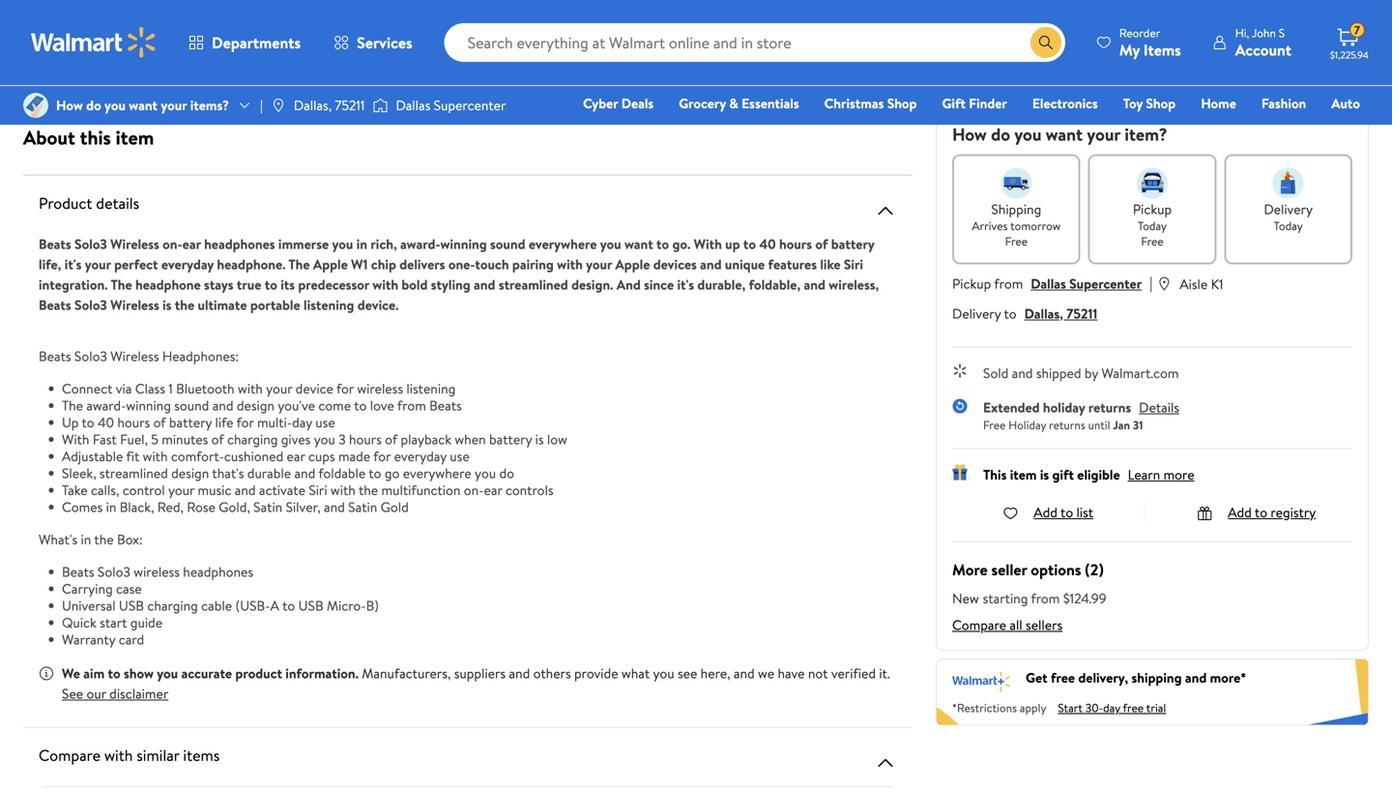 Task type: vqa. For each thing, say whether or not it's contained in the screenshot.
"gifts" on the top
no



Task type: locate. For each thing, give the bounding box(es) containing it.
returns
[[1089, 398, 1132, 417], [1049, 417, 1086, 433]]

intent image for shipping image
[[1001, 168, 1032, 198]]

1 horizontal spatial apple
[[616, 255, 650, 274]]

dallas supercenter button
[[1031, 274, 1142, 293]]

the down immerse
[[289, 255, 310, 274]]

winning inside beats solo3 wireless on-ear headphones immerse you in rich, award-winning sound everywhere you want to go. with up to 40 hours of battery life, it's your perfect everyday headphone. the apple w1 chip delivers one-touch pairing with your apple devices and unique features like siri integration. the headphone stays true to its predecessor with bold styling and streamlined design. and since it's durable, foldable, and wireless, beats solo3 wireless is the ultimate portable listening device.
[[440, 235, 487, 253]]

beats up connect
[[39, 347, 71, 366]]

2-
[[1047, 76, 1059, 95]]

compare all sellers button
[[953, 615, 1063, 634]]

&
[[730, 94, 739, 113]]

you down when at the left of page
[[475, 464, 496, 483]]

2 year from the top
[[1059, 76, 1084, 95]]

1 wireless from the top
[[110, 235, 159, 253]]

in
[[357, 235, 368, 253], [106, 498, 116, 516], [81, 530, 91, 549]]

0 vertical spatial -
[[1115, 45, 1120, 64]]

shop for toy shop
[[1146, 94, 1176, 113]]

2 vertical spatial from
[[1031, 589, 1060, 608]]

about this item
[[23, 124, 154, 151]]

40 inside beats solo3 wireless on-ear headphones immerse you in rich, award-winning sound everywhere you want to go. with up to 40 hours of battery life, it's your perfect everyday headphone. the apple w1 chip delivers one-touch pairing with your apple devices and unique features like siri integration. the headphone stays true to its predecessor with bold styling and streamlined design. and since it's durable, foldable, and wireless, beats solo3 wireless is the ultimate portable listening device.
[[760, 235, 776, 253]]

0 vertical spatial ear
[[182, 235, 201, 253]]

disclaimer
[[109, 684, 169, 703]]

fast
[[93, 430, 117, 449]]

2 horizontal spatial the
[[289, 255, 310, 274]]

battery right when at the left of page
[[489, 430, 532, 449]]

the left box:
[[94, 530, 114, 549]]

everyday inside beats solo3 wireless on-ear headphones immerse you in rich, award-winning sound everywhere you want to go. with up to 40 hours of battery life, it's your perfect everyday headphone. the apple w1 chip delivers one-touch pairing with your apple devices and unique features like siri integration. the headphone stays true to its predecessor with bold styling and streamlined design. and since it's durable, foldable, and wireless, beats solo3 wireless is the ultimate portable listening device.
[[161, 255, 214, 274]]

0 horizontal spatial winning
[[126, 396, 171, 415]]

your up design.
[[586, 255, 612, 274]]

1 vertical spatial supercenter
[[1070, 274, 1142, 293]]

and down "like"
[[804, 275, 826, 294]]

1 vertical spatial do
[[991, 122, 1011, 146]]

1 year from the top
[[1059, 45, 1084, 64]]

0 vertical spatial do
[[86, 96, 101, 115]]

1 vertical spatial want
[[1046, 122, 1083, 146]]

0 horizontal spatial 40
[[98, 413, 114, 432]]

and left we
[[734, 664, 755, 683]]

learn more button
[[1128, 465, 1195, 484]]

year for 3-
[[1059, 45, 1084, 64]]

1 vertical spatial it's
[[677, 275, 694, 294]]

it.
[[879, 664, 890, 683]]

suppliers
[[454, 664, 506, 683]]

0 vertical spatial award-
[[400, 235, 440, 253]]

sellers
[[1026, 615, 1063, 634]]

everyday up headphone
[[161, 255, 214, 274]]

1 horizontal spatial shop
[[1146, 94, 1176, 113]]

universal
[[62, 596, 116, 615]]

our
[[87, 684, 106, 703]]

0 vertical spatial |
[[260, 96, 263, 115]]

with up the multi-
[[238, 379, 263, 398]]

0 horizontal spatial satin
[[253, 498, 283, 516]]

charging inside beats solo3 wireless headphones carrying case universal usb charging cable (usb-a to usb micro-b) quick start guide warranty card
[[147, 596, 198, 615]]

0 vertical spatial dallas
[[396, 96, 431, 115]]

2 - from the top
[[1114, 76, 1120, 95]]

1 vertical spatial |
[[1150, 272, 1153, 293]]

eligible
[[1078, 465, 1120, 484]]

controls
[[506, 481, 554, 500]]

device.
[[358, 295, 399, 314]]

0 vertical spatial want
[[129, 96, 158, 115]]

add for add to registry
[[1228, 503, 1252, 522]]

winning
[[440, 235, 487, 253], [126, 396, 171, 415]]

beats for beats solo3 wireless headphones:
[[39, 347, 71, 366]]

it's up the integration. at left
[[65, 255, 82, 274]]

you right show
[[157, 664, 178, 683]]

dallas inside pickup from dallas supercenter |
[[1031, 274, 1067, 293]]

1 vertical spatial siri
[[309, 481, 327, 500]]

delivery down the intent image for delivery on the top of the page
[[1264, 199, 1313, 218]]

of up the go
[[385, 430, 398, 449]]

for right the "made"
[[374, 447, 391, 466]]

pickup for pickup from dallas supercenter |
[[953, 274, 992, 293]]

award- inside beats solo3 wireless on-ear headphones immerse you in rich, award-winning sound everywhere you want to go. with up to 40 hours of battery life, it's your perfect everyday headphone. the apple w1 chip delivers one-touch pairing with your apple devices and unique features like siri integration. the headphone stays true to its predecessor with bold styling and streamlined design. and since it's durable, foldable, and wireless, beats solo3 wireless is the ultimate portable listening device.
[[400, 235, 440, 253]]

multifunction
[[382, 481, 461, 500]]

0 vertical spatial charging
[[227, 430, 278, 449]]

have
[[778, 664, 805, 683]]

1 horizontal spatial dallas
[[1031, 274, 1067, 293]]

 image
[[23, 93, 48, 118]]

beats up life,
[[39, 235, 71, 253]]

0 vertical spatial in
[[357, 235, 368, 253]]

1 horizontal spatial returns
[[1089, 398, 1132, 417]]

75211 down the services dropdown button
[[335, 96, 365, 115]]

0 vertical spatial winning
[[440, 235, 487, 253]]

shipping arrives tomorrow free
[[972, 199, 1061, 249]]

3-
[[1047, 45, 1059, 64]]

$1,225.94
[[1331, 48, 1369, 61]]

the inside beats solo3 wireless on-ear headphones immerse you in rich, award-winning sound everywhere you want to go. with up to 40 hours of battery life, it's your perfect everyday headphone. the apple w1 chip delivers one-touch pairing with your apple devices and unique features like siri integration. the headphone stays true to its predecessor with bold styling and streamlined design. and since it's durable, foldable, and wireless, beats solo3 wireless is the ultimate portable listening device.
[[175, 295, 195, 314]]

beats down the integration. at left
[[39, 295, 71, 314]]

sound inside beats solo3 wireless on-ear headphones immerse you in rich, award-winning sound everywhere you want to go. with up to 40 hours of battery life, it's your perfect everyday headphone. the apple w1 chip delivers one-touch pairing with your apple devices and unique features like siri integration. the headphone stays true to its predecessor with bold styling and streamlined design. and since it's durable, foldable, and wireless, beats solo3 wireless is the ultimate portable listening device.
[[490, 235, 526, 253]]

apply
[[1020, 700, 1047, 716]]

siri up wireless,
[[844, 255, 864, 274]]

0 vertical spatial how
[[56, 96, 83, 115]]

and left others
[[509, 664, 530, 683]]

design down minutes
[[171, 464, 209, 483]]

0 vertical spatial plan
[[1087, 45, 1111, 64]]

battery left life
[[169, 413, 212, 432]]

2 vertical spatial wireless
[[110, 347, 159, 366]]

with left fast on the left of page
[[62, 430, 89, 449]]

award-
[[400, 235, 440, 253], [86, 396, 126, 415]]

product details image
[[874, 199, 897, 222]]

do
[[86, 96, 101, 115], [991, 122, 1011, 146], [499, 464, 514, 483]]

in left black,
[[106, 498, 116, 516]]

details button
[[1139, 398, 1180, 417]]

1 horizontal spatial siri
[[844, 255, 864, 274]]

1 add from the left
[[1034, 503, 1058, 522]]

gifting made easy image
[[953, 464, 968, 480]]

0 horizontal spatial for
[[237, 413, 254, 432]]

1 horizontal spatial streamlined
[[499, 275, 568, 294]]

today for pickup
[[1138, 217, 1167, 234]]

0 vertical spatial everywhere
[[529, 235, 597, 253]]

Search search field
[[445, 23, 1066, 62]]

reorder my items
[[1120, 25, 1182, 60]]

want
[[129, 96, 158, 115], [1046, 122, 1083, 146], [625, 235, 653, 253]]

1 shop from the left
[[888, 94, 917, 113]]

1 horizontal spatial item
[[1010, 465, 1037, 484]]

0 vertical spatial for
[[337, 379, 354, 398]]

walmart image
[[31, 27, 157, 58]]

| left the aisle
[[1150, 272, 1153, 293]]

item right this
[[1010, 465, 1037, 484]]

returns left until
[[1049, 417, 1086, 433]]

dallas, down departments
[[294, 96, 332, 115]]

0 horizontal spatial it's
[[65, 255, 82, 274]]

2 vertical spatial the
[[62, 396, 83, 415]]

durable
[[247, 464, 291, 483]]

today inside the pickup today free
[[1138, 217, 1167, 234]]

intent image for pickup image
[[1137, 168, 1168, 198]]

1 horizontal spatial everywhere
[[529, 235, 597, 253]]

0 horizontal spatial in
[[81, 530, 91, 549]]

day inside get free delivery, shipping and more* banner
[[1104, 700, 1121, 716]]

want up about this item
[[129, 96, 158, 115]]

1 horizontal spatial hours
[[349, 430, 382, 449]]

perfect
[[114, 255, 158, 274]]

hi,
[[1236, 25, 1250, 41]]

headphones up cable
[[183, 562, 253, 581]]

you left see
[[653, 664, 675, 683]]

1 vertical spatial 40
[[98, 413, 114, 432]]

beats inside beats solo3 wireless headphones carrying case universal usb charging cable (usb-a to usb micro-b) quick start guide warranty card
[[62, 562, 94, 581]]

streamlined
[[499, 275, 568, 294], [100, 464, 168, 483]]

foldable,
[[749, 275, 801, 294]]

2 wireless from the top
[[110, 295, 159, 314]]

2 plan from the top
[[1087, 76, 1111, 95]]

year right "search icon"
[[1059, 45, 1084, 64]]

0 horizontal spatial shop
[[888, 94, 917, 113]]

of up "like"
[[816, 235, 828, 253]]

your up the multi-
[[266, 379, 292, 398]]

0 vertical spatial design
[[237, 396, 275, 415]]

 image
[[373, 96, 388, 115], [271, 98, 286, 113]]

free inside extended holiday returns details free holiday returns until jan 31
[[984, 417, 1006, 433]]

quick
[[62, 613, 97, 632]]

usb up card
[[119, 596, 144, 615]]

the left the go
[[359, 481, 378, 500]]

0 vertical spatial wireless
[[110, 235, 159, 253]]

1 horizontal spatial wireless
[[357, 379, 403, 398]]

dallas,
[[294, 96, 332, 115], [1025, 304, 1064, 323]]

0 vertical spatial day
[[292, 413, 312, 432]]

ear up headphone
[[182, 235, 201, 253]]

on- up headphone
[[163, 235, 182, 253]]

 image for dallas supercenter
[[373, 96, 388, 115]]

free down intent image for pickup
[[1141, 233, 1164, 249]]

1 vertical spatial charging
[[147, 596, 198, 615]]

1 plan from the top
[[1087, 45, 1111, 64]]

how down gift finder link
[[953, 122, 987, 146]]

auto
[[1332, 94, 1361, 113]]

want for item?
[[1046, 122, 1083, 146]]

 image for dallas, 75211
[[271, 98, 286, 113]]

streamlined down pairing
[[499, 275, 568, 294]]

compare with similar items
[[39, 745, 220, 766]]

adjustable
[[62, 447, 123, 466]]

0 horizontal spatial how
[[56, 96, 83, 115]]

2-Year plan - $8.00 checkbox
[[1018, 77, 1036, 94]]

solo3 down 'product details'
[[74, 235, 107, 253]]

day down delivery,
[[1104, 700, 1121, 716]]

solo3 inside beats solo3 wireless headphones carrying case universal usb charging cable (usb-a to usb micro-b) quick start guide warranty card
[[98, 562, 130, 581]]

0 vertical spatial it's
[[65, 255, 82, 274]]

for right life
[[237, 413, 254, 432]]

delivery for to
[[953, 304, 1001, 323]]

want up and
[[625, 235, 653, 253]]

year
[[1059, 45, 1084, 64], [1059, 76, 1084, 95]]

on- inside 'connect via class 1 bluetooth with your device for wireless listening the award-winning sound and design you've come to love from beats up to 40 hours of battery life for multi-day use with fast fuel, 5 minutes of charging gives you 3 hours of playback when battery is low adjustable fit with comfort-cushioned ear cups made for everyday use sleek, streamlined design that's durable and foldable to go everywhere you do take calls, control your music and activate siri with the multifunction on-ear controls comes in black, red, rose gold, satin silver, and satin gold'
[[464, 481, 484, 500]]

wireless inside 'connect via class 1 bluetooth with your device for wireless listening the award-winning sound and design you've come to love from beats up to 40 hours of battery life for multi-day use with fast fuel, 5 minutes of charging gives you 3 hours of playback when battery is low adjustable fit with comfort-cushioned ear cups made for everyday use sleek, streamlined design that's durable and foldable to go everywhere you do take calls, control your music and activate siri with the multifunction on-ear controls comes in black, red, rose gold, satin silver, and satin gold'
[[357, 379, 403, 398]]

free right the get on the right of the page
[[1051, 668, 1075, 687]]

wireless for on-
[[110, 235, 159, 253]]

beats up "playback"
[[430, 396, 462, 415]]

plan for $8.00
[[1087, 76, 1111, 95]]

2 today from the left
[[1274, 217, 1303, 234]]

2 horizontal spatial battery
[[831, 235, 875, 253]]

1 horizontal spatial charging
[[227, 430, 278, 449]]

how for how do you want your item?
[[953, 122, 987, 146]]

cyber deals link
[[575, 93, 663, 114]]

charging left cable
[[147, 596, 198, 615]]

the left via
[[62, 396, 83, 415]]

0 vertical spatial listening
[[304, 295, 354, 314]]

2 horizontal spatial from
[[1031, 589, 1060, 608]]

fuel,
[[120, 430, 148, 449]]

low
[[547, 430, 567, 449]]

add left registry
[[1228, 503, 1252, 522]]

do down next image
[[86, 96, 101, 115]]

1 horizontal spatial supercenter
[[1070, 274, 1142, 293]]

arrives
[[972, 217, 1008, 234]]

dallas, down pickup from dallas supercenter |
[[1025, 304, 1064, 323]]

1 horizontal spatial today
[[1274, 217, 1303, 234]]

1 today from the left
[[1138, 217, 1167, 234]]

integration.
[[39, 275, 108, 294]]

is
[[163, 295, 172, 314], [535, 430, 544, 449], [1040, 465, 1049, 484]]

1 vertical spatial dallas
[[1031, 274, 1067, 293]]

dallas down services
[[396, 96, 431, 115]]

solo3 down box:
[[98, 562, 130, 581]]

add to registry button
[[1198, 503, 1316, 522]]

0 horizontal spatial award-
[[86, 396, 126, 415]]

beats inside 'connect via class 1 bluetooth with your device for wireless listening the award-winning sound and design you've come to love from beats up to 40 hours of battery life for multi-day use with fast fuel, 5 minutes of charging gives you 3 hours of playback when battery is low adjustable fit with comfort-cushioned ear cups made for everyday use sleek, streamlined design that's durable and foldable to go everywhere you do take calls, control your music and activate siri with the multifunction on-ear controls comes in black, red, rose gold, satin silver, and satin gold'
[[430, 396, 462, 415]]

with inside beats solo3 wireless on-ear headphones immerse you in rich, award-winning sound everywhere you want to go. with up to 40 hours of battery life, it's your perfect everyday headphone. the apple w1 chip delivers one-touch pairing with your apple devices and unique features like siri integration. the headphone stays true to its predecessor with bold styling and streamlined design. and since it's durable, foldable, and wireless, beats solo3 wireless is the ultimate portable listening device.
[[694, 235, 722, 253]]

ultimate
[[198, 295, 247, 314]]

b)
[[366, 596, 379, 615]]

walmart.com
[[1102, 363, 1179, 382]]

Walmart Site-Wide search field
[[445, 23, 1066, 62]]

1 horizontal spatial sound
[[490, 235, 526, 253]]

0 vertical spatial on-
[[163, 235, 182, 253]]

use up the multifunction
[[450, 447, 470, 466]]

40 left fuel,
[[98, 413, 114, 432]]

free inside shipping arrives tomorrow free
[[1005, 233, 1028, 249]]

2 vertical spatial for
[[374, 447, 391, 466]]

control
[[123, 481, 165, 500]]

everywhere up pairing
[[529, 235, 597, 253]]

battery inside beats solo3 wireless on-ear headphones immerse you in rich, award-winning sound everywhere you want to go. with up to 40 hours of battery life, it's your perfect everyday headphone. the apple w1 chip delivers one-touch pairing with your apple devices and unique features like siri integration. the headphone stays true to its predecessor with bold styling and streamlined design. and since it's durable, foldable, and wireless, beats solo3 wireless is the ultimate portable listening device.
[[831, 235, 875, 253]]

0 vertical spatial 75211
[[335, 96, 365, 115]]

see
[[62, 684, 83, 703]]

 image left dallas, 75211
[[271, 98, 286, 113]]

today
[[1138, 217, 1167, 234], [1274, 217, 1303, 234]]

solo3 for beats solo3 wireless on-ear headphones immerse you in rich, award-winning sound everywhere you want to go. with up to 40 hours of battery life, it's your perfect everyday headphone. the apple w1 chip delivers one-touch pairing with your apple devices and unique features like siri integration. the headphone stays true to its predecessor with bold styling and streamlined design. and since it's durable, foldable, and wireless, beats solo3 wireless is the ultimate portable listening device.
[[74, 235, 107, 253]]

listening down the predecessor
[[304, 295, 354, 314]]

2 add from the left
[[1228, 503, 1252, 522]]

0 vertical spatial from
[[995, 274, 1023, 293]]

to inside beats solo3 wireless headphones carrying case universal usb charging cable (usb-a to usb micro-b) quick start guide warranty card
[[282, 596, 295, 615]]

0 horizontal spatial wireless
[[134, 562, 180, 581]]

charging up the durable
[[227, 430, 278, 449]]

starting
[[983, 589, 1028, 608]]

pickup down the arrives
[[953, 274, 992, 293]]

beats for beats solo3 wireless headphones carrying case universal usb charging cable (usb-a to usb micro-b) quick start guide warranty card
[[62, 562, 94, 581]]

beats solo3 wireless headphones carrying case universal usb charging cable (usb-a to usb micro-b) quick start guide warranty card
[[62, 562, 379, 649]]

1 vertical spatial wireless
[[134, 562, 180, 581]]

shipping
[[1132, 668, 1182, 687]]

wpp logo image
[[968, 0, 1003, 34]]

pickup for pickup today free
[[1133, 199, 1172, 218]]

w1
[[351, 255, 368, 274]]

ear left cups on the bottom of page
[[287, 447, 305, 466]]

award- up the delivers
[[400, 235, 440, 253]]

headphones inside beats solo3 wireless headphones carrying case universal usb charging cable (usb-a to usb micro-b) quick start guide warranty card
[[183, 562, 253, 581]]

3 wireless from the top
[[110, 347, 159, 366]]

1 vertical spatial in
[[106, 498, 116, 516]]

1 horizontal spatial the
[[175, 295, 195, 314]]

playback
[[401, 430, 452, 449]]

1
[[169, 379, 173, 398]]

2 shop from the left
[[1146, 94, 1176, 113]]

the down perfect
[[111, 275, 132, 294]]

apple up the predecessor
[[313, 255, 348, 274]]

free left trial
[[1123, 700, 1144, 716]]

headphones inside beats solo3 wireless on-ear headphones immerse you in rich, award-winning sound everywhere you want to go. with up to 40 hours of battery life, it's your perfect everyday headphone. the apple w1 chip delivers one-touch pairing with your apple devices and unique features like siri integration. the headphone stays true to its predecessor with bold styling and streamlined design. and since it's durable, foldable, and wireless, beats solo3 wireless is the ultimate portable listening device.
[[204, 235, 275, 253]]

shop right christmas
[[888, 94, 917, 113]]

holiday
[[1043, 398, 1086, 417]]

want down "electronics" link
[[1046, 122, 1083, 146]]

and up durable,
[[700, 255, 722, 274]]

dallas, 75211
[[294, 96, 365, 115]]

by
[[1085, 363, 1099, 382]]

on- down when at the left of page
[[464, 481, 484, 500]]

1 vertical spatial for
[[237, 413, 254, 432]]

sound
[[490, 235, 526, 253], [174, 396, 209, 415]]

walmart+ link
[[1294, 120, 1369, 141]]

true
[[237, 275, 262, 294]]

compare down see
[[39, 745, 101, 766]]

1 horizontal spatial 40
[[760, 235, 776, 253]]

0 vertical spatial 40
[[760, 235, 776, 253]]

do down finder
[[991, 122, 1011, 146]]

1 horizontal spatial winning
[[440, 235, 487, 253]]

1 vertical spatial use
[[450, 447, 470, 466]]

75211 down "dallas supercenter" "button"
[[1067, 304, 1098, 323]]

0 horizontal spatial on-
[[163, 235, 182, 253]]

0 horizontal spatial siri
[[309, 481, 327, 500]]

start 30-day free trial
[[1058, 700, 1167, 716]]

shop up registry
[[1146, 94, 1176, 113]]

0 vertical spatial the
[[175, 295, 195, 314]]

solo3 up connect
[[74, 347, 107, 366]]

2 apple from the left
[[616, 255, 650, 274]]

hours up 'features'
[[779, 235, 812, 253]]

1 vertical spatial 75211
[[1067, 304, 1098, 323]]

delivery
[[1264, 199, 1313, 218], [953, 304, 1001, 323]]

day inside 'connect via class 1 bluetooth with your device for wireless listening the award-winning sound and design you've come to love from beats up to 40 hours of battery life for multi-day use with fast fuel, 5 minutes of charging gives you 3 hours of playback when battery is low adjustable fit with comfort-cushioned ear cups made for everyday use sleek, streamlined design that's durable and foldable to go everywhere you do take calls, control your music and activate siri with the multifunction on-ear controls comes in black, red, rose gold, satin silver, and satin gold'
[[292, 413, 312, 432]]

pickup inside pickup from dallas supercenter |
[[953, 274, 992, 293]]

delivery up sold
[[953, 304, 1001, 323]]

1 horizontal spatial design
[[237, 396, 275, 415]]

1 vertical spatial with
[[62, 430, 89, 449]]

jan
[[1114, 417, 1131, 433]]

1 horizontal spatial how
[[953, 122, 987, 146]]

it's down "devices"
[[677, 275, 694, 294]]

0 horizontal spatial is
[[163, 295, 172, 314]]

0 horizontal spatial charging
[[147, 596, 198, 615]]

1 horizontal spatial in
[[106, 498, 116, 516]]

headphones
[[204, 235, 275, 253], [183, 562, 253, 581]]

1 apple from the left
[[313, 255, 348, 274]]

from up delivery to dallas, 75211
[[995, 274, 1023, 293]]

satin right "gold,"
[[253, 498, 283, 516]]

satin left gold
[[348, 498, 377, 516]]

1 - from the top
[[1115, 45, 1120, 64]]

$11.00
[[1123, 45, 1157, 64]]

list
[[1077, 503, 1094, 522]]

0 vertical spatial sound
[[490, 235, 526, 253]]

carrying
[[62, 579, 113, 598]]

pairing
[[512, 255, 554, 274]]

1 horizontal spatial usb
[[298, 596, 324, 615]]

1 horizontal spatial use
[[450, 447, 470, 466]]

apple up and
[[616, 255, 650, 274]]

see
[[678, 664, 698, 683]]

year down 3-
[[1059, 76, 1084, 95]]

with
[[694, 235, 722, 253], [62, 430, 89, 449]]

0 horizontal spatial delivery
[[953, 304, 1001, 323]]

with down the "made"
[[331, 481, 356, 500]]

use left 3
[[316, 413, 335, 432]]

is down headphone
[[163, 295, 172, 314]]

2 horizontal spatial ear
[[484, 481, 502, 500]]

hours left 5
[[117, 413, 150, 432]]

0 horizontal spatial add
[[1034, 503, 1058, 522]]

day
[[292, 413, 312, 432], [1104, 700, 1121, 716]]

0 horizontal spatial do
[[86, 96, 101, 115]]

listening inside beats solo3 wireless on-ear headphones immerse you in rich, award-winning sound everywhere you want to go. with up to 40 hours of battery life, it's your perfect everyday headphone. the apple w1 chip delivers one-touch pairing with your apple devices and unique features like siri integration. the headphone stays true to its predecessor with bold styling and streamlined design. and since it's durable, foldable, and wireless, beats solo3 wireless is the ultimate portable listening device.
[[304, 295, 354, 314]]

0 horizontal spatial |
[[260, 96, 263, 115]]

winning up 'one-'
[[440, 235, 487, 253]]

3-year plan - $11.00
[[1047, 45, 1157, 64]]

today inside delivery today
[[1274, 217, 1303, 234]]

to inside we aim to show you accurate product information. manufacturers, suppliers and others provide what you see here, and we have not verified it. see our disclaimer
[[108, 664, 120, 683]]

comes
[[62, 498, 103, 516]]



Task type: describe. For each thing, give the bounding box(es) containing it.
today for delivery
[[1274, 217, 1303, 234]]

services button
[[317, 19, 429, 66]]

product
[[39, 192, 92, 214]]

search icon image
[[1039, 35, 1054, 50]]

solo3 down the integration. at left
[[74, 295, 107, 314]]

start
[[100, 613, 127, 632]]

chip
[[371, 255, 396, 274]]

gold,
[[219, 498, 250, 516]]

1 horizontal spatial free
[[1123, 700, 1144, 716]]

that's
[[212, 464, 244, 483]]

of right fuel,
[[153, 413, 166, 432]]

you left 3
[[314, 430, 335, 449]]

0 horizontal spatial dallas
[[396, 96, 431, 115]]

shipped
[[1037, 363, 1082, 382]]

new
[[953, 589, 979, 608]]

compare with similar items image
[[874, 751, 897, 775]]

is inside 'connect via class 1 bluetooth with your device for wireless listening the award-winning sound and design you've come to love from beats up to 40 hours of battery life for multi-day use with fast fuel, 5 minutes of charging gives you 3 hours of playback when battery is low adjustable fit with comfort-cushioned ear cups made for everyday use sleek, streamlined design that's durable and foldable to go everywhere you do take calls, control your music and activate siri with the multifunction on-ear controls comes in black, red, rose gold, satin silver, and satin gold'
[[535, 430, 544, 449]]

add for add to list
[[1034, 503, 1058, 522]]

do inside 'connect via class 1 bluetooth with your device for wireless listening the award-winning sound and design you've come to love from beats up to 40 hours of battery life for multi-day use with fast fuel, 5 minutes of charging gives you 3 hours of playback when battery is low adjustable fit with comfort-cushioned ear cups made for everyday use sleek, streamlined design that's durable and foldable to go everywhere you do take calls, control your music and activate siri with the multifunction on-ear controls comes in black, red, rose gold, satin silver, and satin gold'
[[499, 464, 514, 483]]

1 vertical spatial design
[[171, 464, 209, 483]]

and inside banner
[[1186, 668, 1207, 687]]

siri inside beats solo3 wireless on-ear headphones immerse you in rich, award-winning sound everywhere you want to go. with up to 40 hours of battery life, it's your perfect everyday headphone. the apple w1 chip delivers one-touch pairing with your apple devices and unique features like siri integration. the headphone stays true to its predecessor with bold styling and streamlined design. and since it's durable, foldable, and wireless, beats solo3 wireless is the ultimate portable listening device.
[[844, 255, 864, 274]]

do for how do you want your items?
[[86, 96, 101, 115]]

2 satin from the left
[[348, 498, 377, 516]]

with left similar
[[104, 745, 133, 766]]

pickup from dallas supercenter |
[[953, 272, 1153, 293]]

wireless,
[[829, 275, 879, 294]]

fit
[[126, 447, 140, 466]]

free inside the pickup today free
[[1141, 233, 1164, 249]]

0 horizontal spatial 75211
[[335, 96, 365, 115]]

wireless for headphones:
[[110, 347, 159, 366]]

1 satin from the left
[[253, 498, 283, 516]]

accurate
[[181, 664, 232, 683]]

more seller options (2) new starting from $124.99 compare all sellers
[[953, 559, 1107, 634]]

everywhere inside beats solo3 wireless on-ear headphones immerse you in rich, award-winning sound everywhere you want to go. with up to 40 hours of battery life, it's your perfect everyday headphone. the apple w1 chip delivers one-touch pairing with your apple devices and unique features like siri integration. the headphone stays true to its predecessor with bold styling and streamlined design. and since it's durable, foldable, and wireless, beats solo3 wireless is the ultimate portable listening device.
[[529, 235, 597, 253]]

and down the 'touch'
[[474, 275, 496, 294]]

aisle k1
[[1180, 274, 1224, 293]]

walmart+
[[1303, 121, 1361, 140]]

trial
[[1147, 700, 1167, 716]]

essentials
[[742, 94, 799, 113]]

$124.99
[[1064, 589, 1107, 608]]

with up design.
[[557, 255, 583, 274]]

you up and
[[600, 235, 621, 253]]

delivery for today
[[1264, 199, 1313, 218]]

0 horizontal spatial supercenter
[[434, 96, 506, 115]]

everywhere inside 'connect via class 1 bluetooth with your device for wireless listening the award-winning sound and design you've come to love from beats up to 40 hours of battery life for multi-day use with fast fuel, 5 minutes of charging gives you 3 hours of playback when battery is low adjustable fit with comfort-cushioned ear cups made for everyday use sleek, streamlined design that's durable and foldable to go everywhere you do take calls, control your music and activate siri with the multifunction on-ear controls comes in black, red, rose gold, satin silver, and satin gold'
[[403, 464, 472, 483]]

pickup today free
[[1133, 199, 1172, 249]]

and right music
[[235, 481, 256, 500]]

1 horizontal spatial battery
[[489, 430, 532, 449]]

information.
[[286, 664, 359, 683]]

what's in the box:
[[39, 530, 143, 549]]

of inside beats solo3 wireless on-ear headphones immerse you in rich, award-winning sound everywhere you want to go. with up to 40 hours of battery life, it's your perfect everyday headphone. the apple w1 chip delivers one-touch pairing with your apple devices and unique features like siri integration. the headphone stays true to its predecessor with bold styling and streamlined design. and since it's durable, foldable, and wireless, beats solo3 wireless is the ultimate portable listening device.
[[816, 235, 828, 253]]

1 vertical spatial item
[[1010, 465, 1037, 484]]

electronics
[[1033, 94, 1098, 113]]

items?
[[190, 96, 229, 115]]

details
[[1139, 398, 1180, 417]]

2 horizontal spatial is
[[1040, 465, 1049, 484]]

christmas shop
[[825, 94, 917, 113]]

0 horizontal spatial dallas,
[[294, 96, 332, 115]]

from inside 'connect via class 1 bluetooth with your device for wireless listening the award-winning sound and design you've come to love from beats up to 40 hours of battery life for multi-day use with fast fuel, 5 minutes of charging gives you 3 hours of playback when battery is low adjustable fit with comfort-cushioned ear cups made for everyday use sleek, streamlined design that's durable and foldable to go everywhere you do take calls, control your music and activate siri with the multifunction on-ear controls comes in black, red, rose gold, satin silver, and satin gold'
[[397, 396, 426, 415]]

charging inside 'connect via class 1 bluetooth with your device for wireless listening the award-winning sound and design you've come to love from beats up to 40 hours of battery life for multi-day use with fast fuel, 5 minutes of charging gives you 3 hours of playback when battery is low adjustable fit with comfort-cushioned ear cups made for everyday use sleek, streamlined design that's durable and foldable to go everywhere you do take calls, control your music and activate siri with the multifunction on-ear controls comes in black, red, rose gold, satin silver, and satin gold'
[[227, 430, 278, 449]]

features
[[768, 255, 817, 274]]

beats solo3 wireless headphones:
[[39, 347, 239, 366]]

everyday inside 'connect via class 1 bluetooth with your device for wireless listening the award-winning sound and design you've come to love from beats up to 40 hours of battery life for multi-day use with fast fuel, 5 minutes of charging gives you 3 hours of playback when battery is low adjustable fit with comfort-cushioned ear cups made for everyday use sleek, streamlined design that's durable and foldable to go everywhere you do take calls, control your music and activate siri with the multifunction on-ear controls comes in black, red, rose gold, satin silver, and satin gold'
[[394, 447, 447, 466]]

case
[[116, 579, 142, 598]]

0 horizontal spatial returns
[[1049, 417, 1086, 433]]

streamlined inside beats solo3 wireless on-ear headphones immerse you in rich, award-winning sound everywhere you want to go. with up to 40 hours of battery life, it's your perfect everyday headphone. the apple w1 chip delivers one-touch pairing with your apple devices and unique features like siri integration. the headphone stays true to its predecessor with bold styling and streamlined design. and since it's durable, foldable, and wireless, beats solo3 wireless is the ultimate portable listening device.
[[499, 275, 568, 294]]

delivery today
[[1264, 199, 1313, 234]]

streamlined inside 'connect via class 1 bluetooth with your device for wireless listening the award-winning sound and design you've come to love from beats up to 40 hours of battery life for multi-day use with fast fuel, 5 minutes of charging gives you 3 hours of playback when battery is low adjustable fit with comfort-cushioned ear cups made for everyday use sleek, streamlined design that's durable and foldable to go everywhere you do take calls, control your music and activate siri with the multifunction on-ear controls comes in black, red, rose gold, satin silver, and satin gold'
[[100, 464, 168, 483]]

details
[[96, 192, 139, 214]]

2 vertical spatial ear
[[484, 481, 502, 500]]

more
[[1164, 465, 1195, 484]]

this item is gift eligible learn more
[[984, 465, 1195, 484]]

year for 2-
[[1059, 76, 1084, 95]]

calls,
[[91, 481, 119, 500]]

solo3 for beats solo3 wireless headphones carrying case universal usb charging cable (usb-a to usb micro-b) quick start guide warranty card
[[98, 562, 130, 581]]

2-year plan - $8.00
[[1047, 76, 1156, 95]]

solo3 for beats solo3 wireless headphones:
[[74, 347, 107, 366]]

award- inside 'connect via class 1 bluetooth with your device for wireless listening the award-winning sound and design you've come to love from beats up to 40 hours of battery life for multi-day use with fast fuel, 5 minutes of charging gives you 3 hours of playback when battery is low adjustable fit with comfort-cushioned ear cups made for everyday use sleek, streamlined design that's durable and foldable to go everywhere you do take calls, control your music and activate siri with the multifunction on-ear controls comes in black, red, rose gold, satin silver, and satin gold'
[[86, 396, 126, 415]]

you up w1
[[332, 235, 353, 253]]

get
[[1026, 668, 1048, 687]]

0 vertical spatial the
[[289, 255, 310, 274]]

with right fit
[[143, 447, 168, 466]]

and right silver,
[[324, 498, 345, 516]]

cyber deals
[[583, 94, 654, 113]]

beats solo3 wireless on-ear headphones with apple w1 headphone chip - black - image 5 of 11 image
[[33, 0, 146, 52]]

devices
[[653, 255, 697, 274]]

christmas shop link
[[816, 93, 926, 114]]

winning inside 'connect via class 1 bluetooth with your device for wireless listening the award-winning sound and design you've come to love from beats up to 40 hours of battery life for multi-day use with fast fuel, 5 minutes of charging gives you 3 hours of playback when battery is low adjustable fit with comfort-cushioned ear cups made for everyday use sleek, streamlined design that's durable and foldable to go everywhere you do take calls, control your music and activate siri with the multifunction on-ear controls comes in black, red, rose gold, satin silver, and satin gold'
[[126, 396, 171, 415]]

get free delivery, shipping and more* banner
[[936, 658, 1369, 726]]

delivers
[[400, 255, 445, 274]]

add to registry
[[1228, 503, 1316, 522]]

5
[[151, 430, 159, 449]]

since
[[644, 275, 674, 294]]

- for $11.00
[[1115, 45, 1120, 64]]

how for how do you want your items?
[[56, 96, 83, 115]]

gift
[[1053, 465, 1074, 484]]

siri inside 'connect via class 1 bluetooth with your device for wireless listening the award-winning sound and design you've come to love from beats up to 40 hours of battery life for multi-day use with fast fuel, 5 minutes of charging gives you 3 hours of playback when battery is low adjustable fit with comfort-cushioned ear cups made for everyday use sleek, streamlined design that's durable and foldable to go everywhere you do take calls, control your music and activate siri with the multifunction on-ear controls comes in black, red, rose gold, satin silver, and satin gold'
[[309, 481, 327, 500]]

0 vertical spatial free
[[1051, 668, 1075, 687]]

1 vertical spatial compare
[[39, 745, 101, 766]]

grocery & essentials
[[679, 94, 799, 113]]

listening inside 'connect via class 1 bluetooth with your device for wireless listening the award-winning sound and design you've come to love from beats up to 40 hours of battery life for multi-day use with fast fuel, 5 minutes of charging gives you 3 hours of playback when battery is low adjustable fit with comfort-cushioned ear cups made for everyday use sleek, streamlined design that's durable and foldable to go everywhere you do take calls, control your music and activate siri with the multifunction on-ear controls comes in black, red, rose gold, satin silver, and satin gold'
[[407, 379, 456, 398]]

predecessor
[[298, 275, 369, 294]]

your left item?
[[1087, 122, 1121, 146]]

wireless inside beats solo3 wireless headphones carrying case universal usb charging cable (usb-a to usb micro-b) quick start guide warranty card
[[134, 562, 180, 581]]

from inside more seller options (2) new starting from $124.99 compare all sellers
[[1031, 589, 1060, 608]]

with inside 'connect via class 1 bluetooth with your device for wireless listening the award-winning sound and design you've come to love from beats up to 40 hours of battery life for multi-day use with fast fuel, 5 minutes of charging gives you 3 hours of playback when battery is low adjustable fit with comfort-cushioned ear cups made for everyday use sleek, streamlined design that's durable and foldable to go everywhere you do take calls, control your music and activate siri with the multifunction on-ear controls comes in black, red, rose gold, satin silver, and satin gold'
[[62, 430, 89, 449]]

styling
[[431, 275, 471, 294]]

cyber
[[583, 94, 618, 113]]

want for items?
[[129, 96, 158, 115]]

grocery
[[679, 94, 726, 113]]

and right sold
[[1012, 363, 1033, 382]]

shop for christmas shop
[[888, 94, 917, 113]]

3-Year plan - $11.00 checkbox
[[1018, 46, 1036, 63]]

do for how do you want your item?
[[991, 122, 1011, 146]]

the inside 'connect via class 1 bluetooth with your device for wireless listening the award-winning sound and design you've come to love from beats up to 40 hours of battery life for multi-day use with fast fuel, 5 minutes of charging gives you 3 hours of playback when battery is low adjustable fit with comfort-cushioned ear cups made for everyday use sleek, streamlined design that's durable and foldable to go everywhere you do take calls, control your music and activate siri with the multifunction on-ear controls comes in black, red, rose gold, satin silver, and satin gold'
[[359, 481, 378, 500]]

in inside beats solo3 wireless on-ear headphones immerse you in rich, award-winning sound everywhere you want to go. with up to 40 hours of battery life, it's your perfect everyday headphone. the apple w1 chip delivers one-touch pairing with your apple devices and unique features like siri integration. the headphone stays true to its predecessor with bold styling and streamlined design. and since it's durable, foldable, and wireless, beats solo3 wireless is the ultimate portable listening device.
[[357, 235, 368, 253]]

life
[[215, 413, 234, 432]]

ear inside beats solo3 wireless on-ear headphones immerse you in rich, award-winning sound everywhere you want to go. with up to 40 hours of battery life, it's your perfect everyday headphone. the apple w1 chip delivers one-touch pairing with your apple devices and unique features like siri integration. the headphone stays true to its predecessor with bold styling and streamlined design. and since it's durable, foldable, and wireless, beats solo3 wireless is the ultimate portable listening device.
[[182, 235, 201, 253]]

reorder
[[1120, 25, 1161, 41]]

want inside beats solo3 wireless on-ear headphones immerse you in rich, award-winning sound everywhere you want to go. with up to 40 hours of battery life, it's your perfect everyday headphone. the apple w1 chip delivers one-touch pairing with your apple devices and unique features like siri integration. the headphone stays true to its predecessor with bold styling and streamlined design. and since it's durable, foldable, and wireless, beats solo3 wireless is the ultimate portable listening device.
[[625, 235, 653, 253]]

similar
[[137, 745, 179, 766]]

others
[[533, 664, 571, 683]]

verified
[[832, 664, 876, 683]]

product details
[[39, 192, 139, 214]]

seller
[[992, 559, 1028, 580]]

the inside 'connect via class 1 bluetooth with your device for wireless listening the award-winning sound and design you've come to love from beats up to 40 hours of battery life for multi-day use with fast fuel, 5 minutes of charging gives you 3 hours of playback when battery is low adjustable fit with comfort-cushioned ear cups made for everyday use sleek, streamlined design that's durable and foldable to go everywhere you do take calls, control your music and activate siri with the multifunction on-ear controls comes in black, red, rose gold, satin silver, and satin gold'
[[62, 396, 83, 415]]

1 horizontal spatial it's
[[677, 275, 694, 294]]

love
[[370, 396, 394, 415]]

grocery & essentials link
[[670, 93, 808, 114]]

foldable
[[319, 464, 366, 483]]

you up this
[[104, 96, 126, 115]]

0 horizontal spatial battery
[[169, 413, 212, 432]]

hours inside beats solo3 wireless on-ear headphones immerse you in rich, award-winning sound everywhere you want to go. with up to 40 hours of battery life, it's your perfect everyday headphone. the apple w1 chip delivers one-touch pairing with your apple devices and unique features like siri integration. the headphone stays true to its predecessor with bold styling and streamlined design. and since it's durable, foldable, and wireless, beats solo3 wireless is the ultimate portable listening device.
[[779, 235, 812, 253]]

device
[[296, 379, 334, 398]]

2 usb from the left
[[298, 596, 324, 615]]

- for $8.00
[[1114, 76, 1120, 95]]

next image image
[[80, 70, 95, 85]]

is inside beats solo3 wireless on-ear headphones immerse you in rich, award-winning sound everywhere you want to go. with up to 40 hours of battery life, it's your perfect everyday headphone. the apple w1 chip delivers one-touch pairing with your apple devices and unique features like siri integration. the headphone stays true to its predecessor with bold styling and streamlined design. and since it's durable, foldable, and wireless, beats solo3 wireless is the ultimate portable listening device.
[[163, 295, 172, 314]]

0 vertical spatial use
[[316, 413, 335, 432]]

from inside pickup from dallas supercenter |
[[995, 274, 1023, 293]]

and down headphones:
[[212, 396, 234, 415]]

on- inside beats solo3 wireless on-ear headphones immerse you in rich, award-winning sound everywhere you want to go. with up to 40 hours of battery life, it's your perfect everyday headphone. the apple w1 chip delivers one-touch pairing with your apple devices and unique features like siri integration. the headphone stays true to its predecessor with bold styling and streamlined design. and since it's durable, foldable, and wireless, beats solo3 wireless is the ultimate portable listening device.
[[163, 235, 182, 253]]

walmart plus image
[[953, 668, 1011, 692]]

sound inside 'connect via class 1 bluetooth with your device for wireless listening the award-winning sound and design you've come to love from beats up to 40 hours of battery life for multi-day use with fast fuel, 5 minutes of charging gives you 3 hours of playback when battery is low adjustable fit with comfort-cushioned ear cups made for everyday use sleek, streamlined design that's durable and foldable to go everywhere you do take calls, control your music and activate siri with the multifunction on-ear controls comes in black, red, rose gold, satin silver, and satin gold'
[[174, 396, 209, 415]]

comfort-
[[171, 447, 224, 466]]

auto link
[[1323, 93, 1369, 114]]

in inside 'connect via class 1 bluetooth with your device for wireless listening the award-winning sound and design you've come to love from beats up to 40 hours of battery life for multi-day use with fast fuel, 5 minutes of charging gives you 3 hours of playback when battery is low adjustable fit with comfort-cushioned ear cups made for everyday use sleek, streamlined design that's durable and foldable to go everywhere you do take calls, control your music and activate siri with the multifunction on-ear controls comes in black, red, rose gold, satin silver, and satin gold'
[[106, 498, 116, 516]]

supercenter inside pickup from dallas supercenter |
[[1070, 274, 1142, 293]]

1 horizontal spatial for
[[337, 379, 354, 398]]

registry
[[1138, 121, 1187, 140]]

add to list
[[1034, 503, 1094, 522]]

with down chip
[[373, 275, 398, 294]]

1 horizontal spatial dallas,
[[1025, 304, 1064, 323]]

and up silver,
[[294, 464, 316, 483]]

how do you want your items?
[[56, 96, 229, 115]]

compare inside more seller options (2) new starting from $124.99 compare all sellers
[[953, 615, 1007, 634]]

40 inside 'connect via class 1 bluetooth with your device for wireless listening the award-winning sound and design you've come to love from beats up to 40 hours of battery life for multi-day use with fast fuel, 5 minutes of charging gives you 3 hours of playback when battery is low adjustable fit with comfort-cushioned ear cups made for everyday use sleek, streamlined design that's durable and foldable to go everywhere you do take calls, control your music and activate siri with the multifunction on-ear controls comes in black, red, rose gold, satin silver, and satin gold'
[[98, 413, 114, 432]]

0 horizontal spatial hours
[[117, 413, 150, 432]]

1 horizontal spatial the
[[111, 275, 132, 294]]

beats for beats solo3 wireless on-ear headphones immerse you in rich, award-winning sound everywhere you want to go. with up to 40 hours of battery life, it's your perfect everyday headphone. the apple w1 chip delivers one-touch pairing with your apple devices and unique features like siri integration. the headphone stays true to its predecessor with bold styling and streamlined design. and since it's durable, foldable, and wireless, beats solo3 wireless is the ultimate portable listening device.
[[39, 235, 71, 253]]

class
[[135, 379, 165, 398]]

2 horizontal spatial for
[[374, 447, 391, 466]]

2 vertical spatial the
[[94, 530, 114, 549]]

minutes
[[162, 430, 208, 449]]

*restrictions apply
[[953, 700, 1047, 716]]

your left music
[[168, 481, 195, 500]]

when
[[455, 430, 486, 449]]

items
[[1144, 39, 1182, 60]]

black,
[[120, 498, 154, 516]]

0 horizontal spatial item
[[116, 124, 154, 151]]

connect via class 1 bluetooth with your device for wireless listening the award-winning sound and design you've come to love from beats up to 40 hours of battery life for multi-day use with fast fuel, 5 minutes of charging gives you 3 hours of playback when battery is low adjustable fit with comfort-cushioned ear cups made for everyday use sleek, streamlined design that's durable and foldable to go everywhere you do take calls, control your music and activate siri with the multifunction on-ear controls comes in black, red, rose gold, satin silver, and satin gold
[[62, 379, 567, 516]]

until
[[1089, 417, 1111, 433]]

7
[[1355, 22, 1361, 38]]

your left "items?"
[[161, 96, 187, 115]]

more
[[953, 559, 988, 580]]

30-
[[1086, 700, 1104, 716]]

sold
[[984, 363, 1009, 382]]

multi-
[[257, 413, 292, 432]]

intent image for delivery image
[[1273, 168, 1304, 198]]

deals
[[622, 94, 654, 113]]

plan for $11.00
[[1087, 45, 1111, 64]]

touch
[[475, 255, 509, 274]]

stays
[[204, 275, 234, 294]]

bold
[[402, 275, 428, 294]]

fashion
[[1262, 94, 1307, 113]]

you down "electronics" link
[[1015, 122, 1042, 146]]

one-
[[449, 255, 475, 274]]

your up the integration. at left
[[85, 255, 111, 274]]

and
[[617, 275, 641, 294]]

electronics link
[[1024, 93, 1107, 114]]

1 horizontal spatial ear
[[287, 447, 305, 466]]

of right minutes
[[211, 430, 224, 449]]

about
[[23, 124, 75, 151]]

1 usb from the left
[[119, 596, 144, 615]]

go
[[385, 464, 400, 483]]

beats solo3 wireless on-ear headphones immerse you in rich, award-winning sound everywhere you want to go. with up to 40 hours of battery life, it's your perfect everyday headphone. the apple w1 chip delivers one-touch pairing with your apple devices and unique features like siri integration. the headphone stays true to its predecessor with bold styling and streamlined design. and since it's durable, foldable, and wireless, beats solo3 wireless is the ultimate portable listening device.
[[39, 235, 879, 314]]

durable,
[[698, 275, 746, 294]]

music
[[198, 481, 231, 500]]



